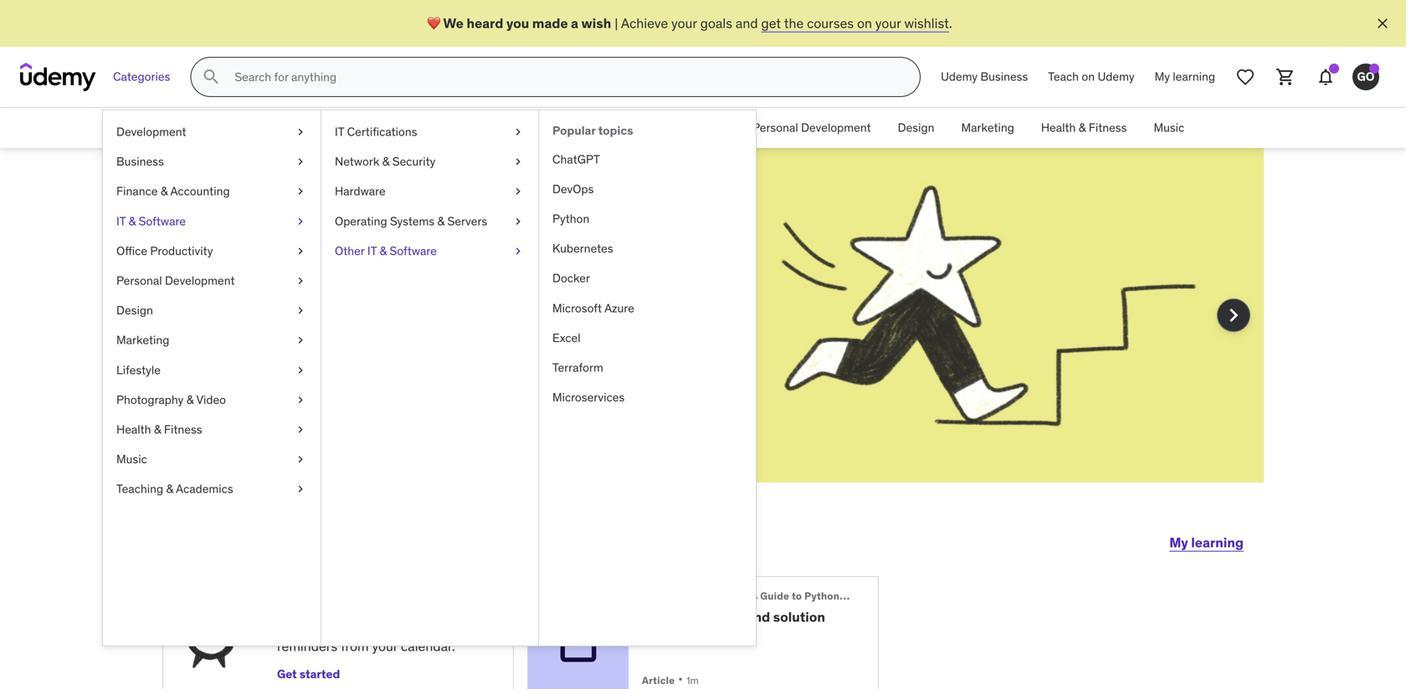 Task type: locate. For each thing, give the bounding box(es) containing it.
1 vertical spatial productivity
[[150, 243, 213, 259]]

you up rewards.
[[314, 313, 335, 330]]

teaching & academics link
[[103, 475, 321, 504]]

1 horizontal spatial personal
[[753, 120, 798, 135]]

the for every day a little closer
[[278, 331, 298, 349]]

xsmall image for marketing
[[294, 332, 307, 349]]

marketing link
[[948, 108, 1028, 148], [103, 326, 321, 355]]

xsmall image for finance & accounting
[[294, 183, 307, 200]]

finance & accounting link up security
[[379, 108, 520, 148]]

0 horizontal spatial it & software link
[[103, 207, 321, 236]]

xsmall image down rewards.
[[294, 362, 307, 379]]

udemy business
[[941, 69, 1028, 84]]

get inside button
[[277, 667, 297, 682]]

0 vertical spatial personal development
[[753, 120, 871, 135]]

music link
[[1140, 108, 1198, 148], [103, 445, 321, 475]]

office productivity link up "learning"
[[103, 236, 321, 266]]

to right time
[[372, 594, 385, 611]]

productivity for health & fitness
[[663, 120, 726, 135]]

xsmall image for design
[[294, 303, 307, 319]]

reap
[[248, 331, 275, 349]]

software
[[555, 120, 602, 135], [139, 214, 186, 229], [390, 243, 437, 259]]

we
[[443, 14, 464, 32]]

office productivity link
[[616, 108, 739, 148], [103, 236, 321, 266]]

xsmall image inside lifestyle "link"
[[294, 362, 307, 379]]

xsmall image inside finance & accounting link
[[294, 183, 307, 200]]

personal development link for health & fitness
[[739, 108, 884, 148]]

the down "helps"
[[278, 331, 298, 349]]

closer
[[223, 263, 324, 306]]

0 vertical spatial music link
[[1140, 108, 1198, 148]]

development for health & fitness
[[801, 120, 871, 135]]

health & fitness for leftmost health & fitness link
[[116, 422, 202, 437]]

it
[[533, 120, 542, 135], [335, 124, 344, 139], [116, 214, 126, 229], [367, 243, 377, 259]]

0 vertical spatial learning
[[1173, 69, 1215, 84]]

1 udemy from the left
[[941, 69, 978, 84]]

health & fitness for the rightmost health & fitness link
[[1041, 120, 1127, 135]]

personal development for health & fitness
[[753, 120, 871, 135]]

xsmall image inside personal development link
[[294, 273, 307, 289]]

design link for lifestyle
[[103, 296, 321, 326]]

0 horizontal spatial finance & accounting
[[116, 184, 230, 199]]

your right reach
[[375, 313, 401, 330]]

microservices
[[552, 390, 625, 405]]

udemy right the teach
[[1098, 69, 1135, 84]]

xsmall image for hardware
[[511, 183, 525, 200]]

day up "from"
[[350, 620, 372, 637]]

0 horizontal spatial python
[[552, 211, 590, 226]]

0 horizontal spatial the
[[278, 331, 298, 349]]

it & software link for lifestyle
[[103, 207, 321, 236]]

marketing link up video
[[103, 326, 321, 355]]

office productivity link for lifestyle
[[103, 236, 321, 266]]

wish
[[581, 14, 611, 32]]

& for photography & video link
[[186, 392, 194, 407]]

on right courses
[[857, 14, 872, 32]]

0 horizontal spatial marketing link
[[103, 326, 321, 355]]

1 horizontal spatial marketing link
[[948, 108, 1028, 148]]

little
[[421, 221, 503, 264], [289, 620, 315, 637]]

get inside schedule time to learn a little each day adds up. get reminders from your calendar.
[[429, 620, 451, 637]]

1 horizontal spatial the
[[784, 14, 804, 32]]

udemy down .
[[941, 69, 978, 84]]

xsmall image inside operating systems & servers link
[[511, 213, 525, 230]]

marketing down 'udemy business' link
[[961, 120, 1014, 135]]

on
[[857, 14, 872, 32], [1082, 69, 1095, 84]]

xsmall image inside photography & video link
[[294, 392, 307, 408]]

xsmall image for personal development
[[294, 273, 307, 289]]

xsmall image for teaching & academics
[[294, 481, 307, 498]]

& for teaching & academics link
[[166, 482, 173, 497]]

0 horizontal spatial marketing
[[116, 333, 169, 348]]

servers
[[447, 214, 487, 229]]

0 vertical spatial design
[[898, 120, 934, 135]]

it & software for health & fitness
[[533, 120, 602, 135]]

xsmall image inside network & security link
[[511, 154, 525, 170]]

it & software link
[[520, 108, 616, 148], [103, 207, 321, 236]]

udemy
[[941, 69, 978, 84], [1098, 69, 1135, 84]]

xsmall image for office productivity
[[294, 243, 307, 259]]

finance & accounting link for lifestyle
[[103, 177, 321, 207]]

a
[[571, 14, 578, 32], [395, 221, 415, 264]]

get left started
[[277, 667, 297, 682]]

1 vertical spatial accounting
[[170, 184, 230, 199]]

1 vertical spatial it & software
[[116, 214, 186, 229]]

0 horizontal spatial design
[[116, 303, 153, 318]]

the right get
[[784, 14, 804, 32]]

1 horizontal spatial fitness
[[1089, 120, 1127, 135]]

guide
[[760, 590, 789, 603]]

finance for health & fitness
[[393, 120, 434, 135]]

1 vertical spatial the
[[278, 331, 298, 349]]

business left the teach
[[980, 69, 1028, 84]]

accounting down development link at the left top of page
[[170, 184, 230, 199]]

1 vertical spatial software
[[139, 214, 186, 229]]

my learning for topmost my learning link
[[1155, 69, 1215, 84]]

1 horizontal spatial music link
[[1140, 108, 1198, 148]]

0 vertical spatial and
[[736, 14, 758, 32]]

0 vertical spatial health & fitness
[[1041, 120, 1127, 135]]

day down hardware
[[328, 221, 388, 264]]

and for every day a little closer
[[223, 331, 245, 349]]

music
[[1154, 120, 1184, 135], [116, 452, 147, 467]]

0 vertical spatial personal
[[753, 120, 798, 135]]

1 vertical spatial design link
[[103, 296, 321, 326]]

go
[[1357, 69, 1375, 84]]

business link for health & fitness
[[305, 108, 379, 148]]

1 vertical spatial marketing link
[[103, 326, 321, 355]]

xsmall image
[[294, 124, 307, 140], [511, 124, 525, 140], [294, 183, 307, 200], [511, 243, 525, 259], [294, 273, 307, 289], [294, 332, 307, 349], [294, 362, 307, 379], [294, 481, 307, 498]]

my
[[1155, 69, 1170, 84], [1169, 534, 1188, 551]]

health down the teach
[[1041, 120, 1076, 135]]

little inside schedule time to learn a little each day adds up. get reminders from your calendar.
[[289, 620, 315, 637]]

operating systems & servers
[[335, 214, 487, 229]]

business down development link at the left top of page
[[116, 154, 164, 169]]

office productivity link up devops 'link'
[[616, 108, 739, 148]]

carousel element
[[142, 148, 1264, 523]]

a inside every day a little closer learning helps you reach your goals. and reap the rewards.
[[395, 221, 415, 264]]

finance
[[393, 120, 434, 135], [116, 184, 158, 199]]

1 horizontal spatial design
[[898, 120, 934, 135]]

and inside every day a little closer learning helps you reach your goals. and reap the rewards.
[[223, 331, 245, 349]]

•
[[678, 671, 683, 688]]

other it & software
[[335, 243, 437, 259]]

get the courses on your wishlist link
[[761, 14, 949, 32]]

xsmall image
[[294, 154, 307, 170], [511, 154, 525, 170], [511, 183, 525, 200], [294, 213, 307, 230], [511, 213, 525, 230], [294, 243, 307, 259], [294, 303, 307, 319], [294, 392, 307, 408], [294, 422, 307, 438], [294, 452, 307, 468]]

xsmall image left it certifications
[[294, 124, 307, 140]]

you left made
[[506, 14, 529, 32]]

personal for health & fitness
[[753, 120, 798, 135]]

0 vertical spatial fitness
[[1089, 120, 1127, 135]]

finance & accounting
[[393, 120, 506, 135], [116, 184, 230, 199]]

next image
[[1220, 302, 1247, 329]]

0 horizontal spatial health & fitness
[[116, 422, 202, 437]]

calendar.
[[401, 638, 455, 655]]

my learning for bottom my learning link
[[1169, 534, 1244, 551]]

1 vertical spatial fitness
[[164, 422, 202, 437]]

1 horizontal spatial finance & accounting link
[[379, 108, 520, 148]]

python up solution
[[804, 590, 840, 603]]

health down photography
[[116, 422, 151, 437]]

xsmall image inside office productivity link
[[294, 243, 307, 259]]

1 horizontal spatial personal development
[[753, 120, 871, 135]]

wishlist image
[[1235, 67, 1255, 87]]

finance & accounting link
[[379, 108, 520, 148], [103, 177, 321, 207]]

1 horizontal spatial health
[[1041, 120, 1076, 135]]

1 horizontal spatial accounting
[[447, 120, 506, 135]]

accounting up network & security link
[[447, 120, 506, 135]]

2 horizontal spatial business
[[980, 69, 1028, 84]]

0 vertical spatial personal development link
[[739, 108, 884, 148]]

1 horizontal spatial productivity
[[663, 120, 726, 135]]

1 vertical spatial my learning
[[1169, 534, 1244, 551]]

1 horizontal spatial office productivity link
[[616, 108, 739, 148]]

udemy image
[[20, 63, 96, 91]]

1 vertical spatial and
[[223, 331, 245, 349]]

0 vertical spatial get
[[429, 620, 451, 637]]

the inside every day a little closer learning helps you reach your goals. and reap the rewards.
[[278, 331, 298, 349]]

1 horizontal spatial business
[[318, 120, 366, 135]]

xsmall image for health & fitness
[[294, 422, 307, 438]]

accounting for lifestyle
[[170, 184, 230, 199]]

1 horizontal spatial health & fitness
[[1041, 120, 1127, 135]]

2 vertical spatial business
[[116, 154, 164, 169]]

0 horizontal spatial office productivity link
[[103, 236, 321, 266]]

personal for lifestyle
[[116, 273, 162, 288]]

schedule time to learn a little each day adds up. get reminders from your calendar.
[[277, 594, 455, 655]]

0 vertical spatial design link
[[884, 108, 948, 148]]

submit search image
[[201, 67, 221, 87]]

your inside every day a little closer learning helps you reach your goals. and reap the rewards.
[[375, 313, 401, 330]]

business link
[[305, 108, 379, 148], [103, 147, 321, 177]]

courses
[[807, 14, 854, 32]]

python down devops
[[552, 211, 590, 226]]

business
[[980, 69, 1028, 84], [318, 120, 366, 135], [116, 154, 164, 169]]

music for music link to the left
[[116, 452, 147, 467]]

1 horizontal spatial personal development link
[[739, 108, 884, 148]]

finance & accounting link down development link at the left top of page
[[103, 177, 321, 207]]

ultimate
[[662, 590, 705, 603]]

network & security link
[[321, 147, 538, 177]]

on right the teach
[[1082, 69, 1095, 84]]

fitness
[[1089, 120, 1127, 135], [164, 422, 202, 437]]

0 horizontal spatial business
[[116, 154, 164, 169]]

0 vertical spatial finance & accounting
[[393, 120, 506, 135]]

1 vertical spatial design
[[116, 303, 153, 318]]

reach
[[338, 313, 372, 330]]

0 vertical spatial office productivity link
[[616, 108, 739, 148]]

marketing link down 'udemy business' link
[[948, 108, 1028, 148]]

1 vertical spatial music
[[116, 452, 147, 467]]

to up solution
[[792, 590, 802, 603]]

2 udemy from the left
[[1098, 69, 1135, 84]]

xsmall image up every
[[294, 183, 307, 200]]

&
[[437, 120, 444, 135], [545, 120, 552, 135], [1079, 120, 1086, 135], [382, 154, 390, 169], [161, 184, 168, 199], [129, 214, 136, 229], [437, 214, 445, 229], [380, 243, 387, 259], [186, 392, 194, 407], [154, 422, 161, 437], [166, 482, 173, 497]]

academics
[[176, 482, 233, 497]]

adds
[[375, 620, 404, 637]]

the for ❤️   we heard you made a wish
[[784, 14, 804, 32]]

xsmall image up "helps"
[[294, 273, 307, 289]]

1 vertical spatial learning
[[1191, 534, 1244, 551]]

0 horizontal spatial you
[[314, 313, 335, 330]]

1 vertical spatial on
[[1082, 69, 1095, 84]]

your down adds on the bottom
[[372, 638, 398, 655]]

other
[[335, 243, 365, 259]]

& for health & fitness it & software link
[[545, 120, 552, 135]]

1 vertical spatial finance
[[116, 184, 158, 199]]

business up network
[[318, 120, 366, 135]]

every day a little closer learning helps you reach your goals. and reap the rewards.
[[223, 221, 503, 349]]

development
[[801, 120, 871, 135], [116, 124, 186, 139], [165, 273, 235, 288]]

fitness down teach on udemy link
[[1089, 120, 1127, 135]]

xsmall image inside development link
[[294, 124, 307, 140]]

close image
[[1374, 15, 1391, 32]]

operating systems & servers link
[[321, 207, 538, 236]]

other it & software link
[[321, 236, 538, 266]]

xsmall image inside hardware link
[[511, 183, 525, 200]]

1 horizontal spatial finance & accounting
[[393, 120, 506, 135]]

python inside the other it & software element
[[552, 211, 590, 226]]

1 horizontal spatial design link
[[884, 108, 948, 148]]

1 vertical spatial you
[[314, 313, 335, 330]]

get up calendar.
[[429, 620, 451, 637]]

0 vertical spatial health & fitness link
[[1028, 108, 1140, 148]]

1 vertical spatial little
[[289, 620, 315, 637]]

0 vertical spatial music
[[1154, 120, 1184, 135]]

0 vertical spatial my learning link
[[1145, 57, 1225, 97]]

health
[[1041, 120, 1076, 135], [116, 422, 151, 437]]

0 vertical spatial python
[[552, 211, 590, 226]]

and down the guide at the bottom right of the page
[[746, 609, 770, 626]]

software for lifestyle
[[139, 214, 186, 229]]

1 horizontal spatial you
[[506, 14, 529, 32]]

health & fitness
[[1041, 120, 1127, 135], [116, 422, 202, 437]]

it & software for lifestyle
[[116, 214, 186, 229]]

and down "learning"
[[223, 331, 245, 349]]

personal
[[753, 120, 798, 135], [116, 273, 162, 288]]

xsmall image inside music link
[[294, 452, 307, 468]]

1 vertical spatial personal
[[116, 273, 162, 288]]

finance & accounting up network & security link
[[393, 120, 506, 135]]

to
[[792, 590, 802, 603], [372, 594, 385, 611]]

network & security
[[335, 154, 436, 169]]

udemy inside 'udemy business' link
[[941, 69, 978, 84]]

certifications
[[347, 124, 417, 139]]

0 horizontal spatial office productivity
[[116, 243, 213, 259]]

health & fitness down photography
[[116, 422, 202, 437]]

0 vertical spatial software
[[555, 120, 602, 135]]

xsmall image left kubernetes
[[511, 243, 525, 259]]

health & fitness link down teach on udemy link
[[1028, 108, 1140, 148]]

1 vertical spatial music link
[[103, 445, 321, 475]]

0 vertical spatial my
[[1155, 69, 1170, 84]]

office productivity
[[629, 120, 726, 135], [116, 243, 213, 259]]

design link
[[884, 108, 948, 148], [103, 296, 321, 326]]

xsmall image up the let's start learning, gary
[[294, 481, 307, 498]]

day inside schedule time to learn a little each day adds up. get reminders from your calendar.
[[350, 620, 372, 637]]

1 horizontal spatial on
[[1082, 69, 1095, 84]]

1 horizontal spatial to
[[792, 590, 802, 603]]

xsmall image for music
[[294, 452, 307, 468]]

personal development
[[753, 120, 871, 135], [116, 273, 235, 288]]

0 vertical spatial the
[[784, 14, 804, 32]]

my learning link
[[1145, 57, 1225, 97], [1169, 523, 1244, 563]]

& for finance & accounting link corresponding to health & fitness
[[437, 120, 444, 135]]

marketing
[[961, 120, 1014, 135], [116, 333, 169, 348]]

2 vertical spatial and
[[746, 609, 770, 626]]

your
[[671, 14, 697, 32], [875, 14, 901, 32], [375, 313, 401, 330], [372, 638, 398, 655]]

xsmall image down "helps"
[[294, 332, 307, 349]]

1 vertical spatial my
[[1169, 534, 1188, 551]]

0 horizontal spatial finance
[[116, 184, 158, 199]]

1 vertical spatial a
[[395, 221, 415, 264]]

you inside every day a little closer learning helps you reach your goals. and reap the rewards.
[[314, 313, 335, 330]]

1 horizontal spatial marketing
[[961, 120, 1014, 135]]

other it & software element
[[538, 110, 756, 646]]

xsmall image inside "other it & software" link
[[511, 243, 525, 259]]

and left get
[[736, 14, 758, 32]]

marketing up lifestyle
[[116, 333, 169, 348]]

personal development link for lifestyle
[[103, 266, 321, 296]]

my learning inside my learning link
[[1155, 69, 1215, 84]]

0 horizontal spatial design link
[[103, 296, 321, 326]]

productivity
[[663, 120, 726, 135], [150, 243, 213, 259]]

health & fitness link down video
[[103, 415, 321, 445]]

0 horizontal spatial music
[[116, 452, 147, 467]]

xsmall image inside teaching & academics link
[[294, 481, 307, 498]]

health & fitness down teach on udemy link
[[1041, 120, 1127, 135]]

office
[[629, 120, 660, 135], [116, 243, 147, 259]]

1 horizontal spatial little
[[421, 221, 503, 264]]

goals.
[[404, 313, 439, 330]]

finance & accounting down development link at the left top of page
[[116, 184, 230, 199]]

0 horizontal spatial udemy
[[941, 69, 978, 84]]

xsmall image inside marketing link
[[294, 332, 307, 349]]

office productivity for lifestyle
[[116, 243, 213, 259]]

marketing for lifestyle
[[116, 333, 169, 348]]

1 vertical spatial get
[[277, 667, 297, 682]]

chatgpt link
[[539, 145, 756, 174]]

xsmall image for other it & software
[[511, 243, 525, 259]]

0 vertical spatial day
[[328, 221, 388, 264]]

0 horizontal spatial to
[[372, 594, 385, 611]]

xsmall image inside it certifications link
[[511, 124, 525, 140]]

0 horizontal spatial health & fitness link
[[103, 415, 321, 445]]

1 vertical spatial office productivity
[[116, 243, 213, 259]]

terraform
[[552, 360, 603, 375]]

0 horizontal spatial a
[[395, 221, 415, 264]]

learning for topmost my learning link
[[1173, 69, 1215, 84]]

xsmall image left popular
[[511, 124, 525, 140]]

udemy inside teach on udemy link
[[1098, 69, 1135, 84]]

categories
[[113, 69, 170, 84]]

it certifications
[[335, 124, 417, 139]]

0 vertical spatial finance & accounting link
[[379, 108, 520, 148]]

0 horizontal spatial music link
[[103, 445, 321, 475]]

|
[[615, 14, 618, 32]]

0 vertical spatial marketing
[[961, 120, 1014, 135]]

microsoft azure link
[[539, 294, 756, 323]]

0 horizontal spatial get
[[277, 667, 297, 682]]

fitness down photography & video
[[164, 422, 202, 437]]

1 horizontal spatial a
[[571, 14, 578, 32]]

1 horizontal spatial office productivity
[[629, 120, 726, 135]]

and inside the ultimate beginners guide to python programming 11. homework and solution
[[746, 609, 770, 626]]

solution
[[773, 609, 825, 626]]

wishlist
[[904, 14, 949, 32]]

teach
[[1048, 69, 1079, 84]]

0 horizontal spatial personal development
[[116, 273, 235, 288]]

0 horizontal spatial fitness
[[164, 422, 202, 437]]



Task type: vqa. For each thing, say whether or not it's contained in the screenshot.
the top learning
yes



Task type: describe. For each thing, give the bounding box(es) containing it.
start
[[231, 522, 296, 557]]

0 vertical spatial business
[[980, 69, 1028, 84]]

design for lifestyle
[[116, 303, 153, 318]]

kubernetes link
[[539, 234, 756, 264]]

learning for bottom my learning link
[[1191, 534, 1244, 551]]

design for health & fitness
[[898, 120, 934, 135]]

finance for lifestyle
[[116, 184, 158, 199]]

marketing link for lifestyle
[[103, 326, 321, 355]]

photography & video link
[[103, 385, 321, 415]]

teach on udemy link
[[1038, 57, 1145, 97]]

health for the rightmost health & fitness link
[[1041, 120, 1076, 135]]

from
[[341, 638, 369, 655]]

day inside every day a little closer learning helps you reach your goals. and reap the rewards.
[[328, 221, 388, 264]]

microservices link
[[539, 383, 756, 413]]

the
[[642, 590, 660, 603]]

get started button
[[277, 663, 340, 687]]

your left wishlist
[[875, 14, 901, 32]]

you have alerts image
[[1369, 64, 1379, 74]]

microsoft
[[552, 301, 602, 316]]

fitness for leftmost health & fitness link
[[164, 422, 202, 437]]

teaching
[[116, 482, 163, 497]]

learning,
[[301, 522, 423, 557]]

heard
[[467, 14, 503, 32]]

network
[[335, 154, 379, 169]]

& for lifestyle it & software link
[[129, 214, 136, 229]]

& for network & security link
[[382, 154, 390, 169]]

docker
[[552, 271, 590, 286]]

1 horizontal spatial health & fitness link
[[1028, 108, 1140, 148]]

finance & accounting for health & fitness
[[393, 120, 506, 135]]

lifestyle
[[116, 363, 161, 378]]

xsmall image for it & software
[[294, 213, 307, 230]]

azure
[[604, 301, 634, 316]]

homework
[[661, 609, 743, 626]]

accounting for health & fitness
[[447, 120, 506, 135]]

reminders
[[277, 638, 337, 655]]

python link
[[539, 204, 756, 234]]

security
[[392, 154, 436, 169]]

gary
[[428, 522, 495, 557]]

it & software link for health & fitness
[[520, 108, 616, 148]]

your inside schedule time to learn a little each day adds up. get reminders from your calendar.
[[372, 638, 398, 655]]

office for health & fitness
[[629, 120, 660, 135]]

office productivity link for health & fitness
[[616, 108, 739, 148]]

hardware link
[[321, 177, 538, 207]]

each
[[318, 620, 347, 637]]

office for lifestyle
[[116, 243, 147, 259]]

marketing for health & fitness
[[961, 120, 1014, 135]]

shopping cart with 0 items image
[[1276, 67, 1296, 87]]

time
[[340, 594, 369, 611]]

business for health & fitness
[[318, 120, 366, 135]]

lifestyle link
[[103, 355, 321, 385]]

video
[[196, 392, 226, 407]]

xsmall image for network & security
[[511, 154, 525, 170]]

article
[[642, 675, 675, 688]]

xsmall image for lifestyle
[[294, 362, 307, 379]]

go link
[[1346, 57, 1386, 97]]

popular topics
[[552, 123, 633, 138]]

0 horizontal spatial on
[[857, 14, 872, 32]]

11.
[[642, 609, 658, 626]]

Search for anything text field
[[231, 63, 900, 91]]

programming
[[842, 590, 910, 603]]

every
[[223, 221, 321, 264]]

get
[[761, 14, 781, 32]]

teaching & academics
[[116, 482, 233, 497]]

& for leftmost health & fitness link
[[154, 422, 161, 437]]

xsmall image for photography & video
[[294, 392, 307, 408]]

& for finance & accounting link related to lifestyle
[[161, 184, 168, 199]]

rewards.
[[301, 331, 352, 349]]

devops
[[552, 182, 594, 197]]

photography & video
[[116, 392, 226, 407]]

development link
[[103, 117, 321, 147]]

business link for lifestyle
[[103, 147, 321, 177]]

and for ❤️   we heard you made a wish
[[736, 14, 758, 32]]

personal development for lifestyle
[[116, 273, 235, 288]]

microsoft azure
[[552, 301, 634, 316]]

to inside schedule time to learn a little each day adds up. get reminders from your calendar.
[[372, 594, 385, 611]]

1 vertical spatial my learning link
[[1169, 523, 1244, 563]]

chatgpt
[[552, 152, 600, 167]]

excel
[[552, 330, 581, 346]]

productivity for lifestyle
[[150, 243, 213, 259]]

finance & accounting for lifestyle
[[116, 184, 230, 199]]

xsmall image for business
[[294, 154, 307, 170]]

❤️   we heard you made a wish | achieve your goals and get the courses on your wishlist .
[[427, 14, 952, 32]]

python inside the ultimate beginners guide to python programming 11. homework and solution
[[804, 590, 840, 603]]

your left goals
[[671, 14, 697, 32]]

development for lifestyle
[[165, 273, 235, 288]]

devops link
[[539, 174, 756, 204]]

xsmall image for operating systems & servers
[[511, 213, 525, 230]]

finance & accounting link for health & fitness
[[379, 108, 520, 148]]

11. homework and solution link
[[642, 609, 851, 626]]

achieve
[[621, 14, 668, 32]]

it certifications link
[[321, 117, 538, 147]]

marketing link for health & fitness
[[948, 108, 1028, 148]]

photography
[[116, 392, 184, 407]]

business for lifestyle
[[116, 154, 164, 169]]

schedule
[[277, 594, 337, 611]]

let's
[[162, 522, 226, 557]]

popular
[[552, 123, 596, 138]]

get started
[[277, 667, 340, 682]]

health for leftmost health & fitness link
[[116, 422, 151, 437]]

xsmall image for development
[[294, 124, 307, 140]]

& for the rightmost health & fitness link
[[1079, 120, 1086, 135]]

to inside the ultimate beginners guide to python programming 11. homework and solution
[[792, 590, 802, 603]]

goals
[[700, 14, 732, 32]]

1m
[[686, 675, 699, 688]]

terraform link
[[539, 353, 756, 383]]

music for the topmost music link
[[1154, 120, 1184, 135]]

notifications image
[[1316, 67, 1336, 87]]

0 vertical spatial a
[[571, 14, 578, 32]]

beginners
[[707, 590, 758, 603]]

docker link
[[539, 264, 756, 294]]

hardware
[[335, 184, 386, 199]]

on inside teach on udemy link
[[1082, 69, 1095, 84]]

❤️
[[427, 14, 440, 32]]

teach on udemy
[[1048, 69, 1135, 84]]

made
[[532, 14, 568, 32]]

up.
[[407, 620, 426, 637]]

office productivity for health & fitness
[[629, 120, 726, 135]]

systems
[[390, 214, 434, 229]]

udemy business link
[[931, 57, 1038, 97]]

fitness for the rightmost health & fitness link
[[1089, 120, 1127, 135]]

a
[[277, 620, 285, 637]]

1 unread notification image
[[1329, 64, 1339, 74]]

learn
[[388, 594, 421, 611]]

operating
[[335, 214, 387, 229]]

2 vertical spatial software
[[390, 243, 437, 259]]

topics
[[598, 123, 633, 138]]

excel link
[[539, 323, 756, 353]]

software for health & fitness
[[555, 120, 602, 135]]

design link for health & fitness
[[884, 108, 948, 148]]

let's start learning, gary
[[162, 522, 495, 557]]

categories button
[[103, 57, 180, 97]]

helps
[[278, 313, 311, 330]]

the ultimate beginners guide to python programming 11. homework and solution
[[642, 590, 910, 626]]

started
[[299, 667, 340, 682]]

xsmall image for it certifications
[[511, 124, 525, 140]]

.
[[949, 14, 952, 32]]

little inside every day a little closer learning helps you reach your goals. and reap the rewards.
[[421, 221, 503, 264]]



